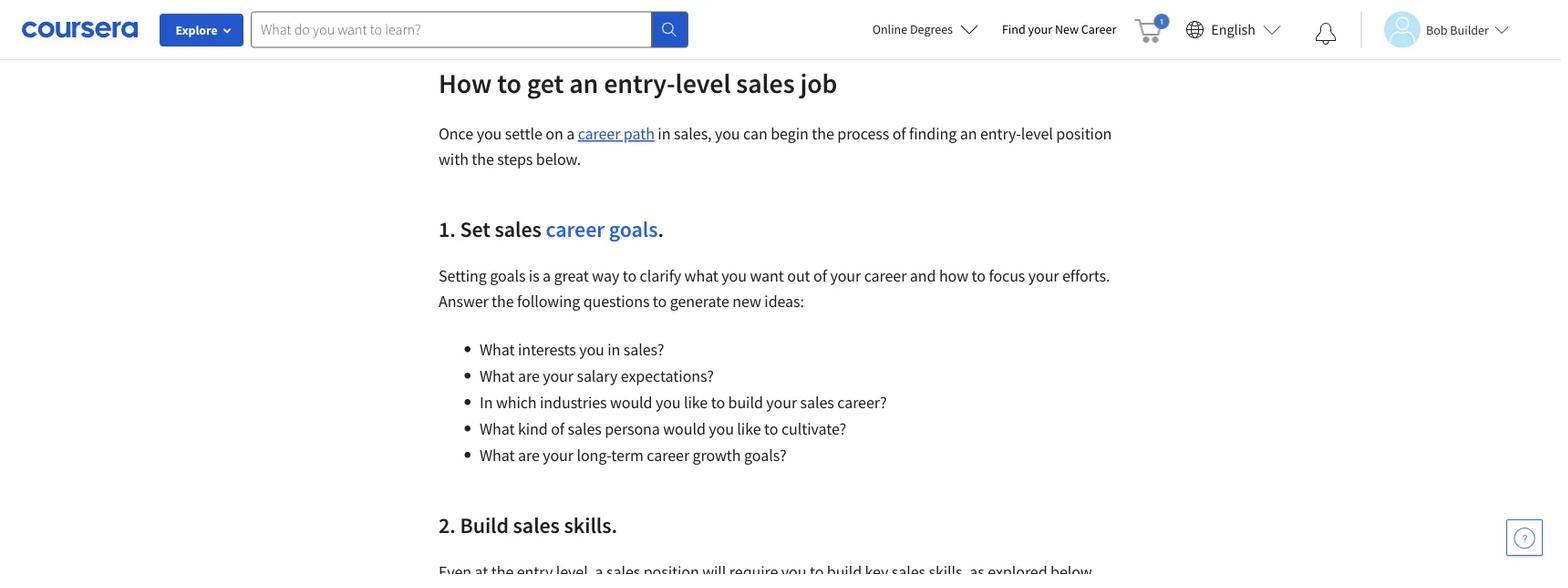Task type: describe. For each thing, give the bounding box(es) containing it.
you up salary on the bottom of the page
[[579, 340, 605, 360]]

coursera image
[[22, 15, 138, 44]]

to down the clarify
[[653, 291, 667, 312]]

get
[[527, 66, 564, 100]]

career
[[1082, 21, 1117, 37]]

entry- inside 'in sales, you can begin the process of finding an entry-level position with the steps below.'
[[980, 124, 1022, 144]]

builder
[[1451, 21, 1489, 38]]

persona
[[605, 419, 660, 440]]

sales?
[[624, 340, 664, 360]]

what interests you in sales? what are your salary expectations? in which industries would you like to build your sales career? what kind of sales persona would you like to cultivate? what are your long-term career growth goals?
[[480, 340, 887, 466]]

1 what from the top
[[480, 340, 515, 360]]

career inside what interests you in sales? what are your salary expectations? in which industries would you like to build your sales career? what kind of sales persona would you like to cultivate? what are your long-term career growth goals?
[[647, 446, 690, 466]]

how
[[439, 66, 492, 100]]

explore
[[176, 22, 218, 38]]

1. set sales career goals .
[[439, 215, 668, 243]]

explore button
[[160, 14, 244, 47]]

to left get
[[497, 66, 522, 100]]

career goals link
[[546, 215, 658, 243]]

which
[[496, 393, 537, 413]]

skills.
[[564, 512, 618, 539]]

build
[[460, 512, 509, 539]]

level inside 'in sales, you can begin the process of finding an entry-level position with the steps below.'
[[1022, 124, 1053, 144]]

process
[[838, 124, 890, 144]]

you inside "setting goals is a great way to clarify what you want out of your career and how to focus your efforts. answer the following questions to generate new ideas:"
[[722, 266, 747, 286]]

sales up can
[[736, 66, 795, 100]]

term
[[611, 446, 644, 466]]

setting
[[439, 266, 487, 286]]

of inside what interests you in sales? what are your salary expectations? in which industries would you like to build your sales career? what kind of sales persona would you like to cultivate? what are your long-term career growth goals?
[[551, 419, 565, 440]]

clarify
[[640, 266, 682, 286]]

the inside "setting goals is a great way to clarify what you want out of your career and how to focus your efforts. answer the following questions to generate new ideas:"
[[492, 291, 514, 312]]

to right how
[[972, 266, 986, 286]]

career inside "setting goals is a great way to clarify what you want out of your career and how to focus your efforts. answer the following questions to generate new ideas:"
[[864, 266, 907, 286]]

sales up cultivate?
[[800, 393, 834, 413]]

1 are from the top
[[518, 366, 540, 387]]

you inside 'in sales, you can begin the process of finding an entry-level position with the steps below.'
[[715, 124, 740, 144]]

career left path
[[578, 124, 621, 144]]

begin
[[771, 124, 809, 144]]

2. build sales skills.
[[439, 512, 622, 539]]

sales up long-
[[568, 419, 602, 440]]

bob
[[1427, 21, 1448, 38]]

can
[[743, 124, 768, 144]]

show notifications image
[[1315, 23, 1337, 45]]

0 vertical spatial entry-
[[604, 66, 676, 100]]

interests
[[518, 340, 576, 360]]

a inside "setting goals is a great way to clarify what you want out of your career and how to focus your efforts. answer the following questions to generate new ideas:"
[[543, 266, 551, 286]]

of inside "setting goals is a great way to clarify what you want out of your career and how to focus your efforts. answer the following questions to generate new ideas:"
[[814, 266, 827, 286]]

once
[[439, 124, 474, 144]]

.
[[658, 215, 664, 243]]

of inside 'in sales, you can begin the process of finding an entry-level position with the steps below.'
[[893, 124, 906, 144]]

industries
[[540, 393, 607, 413]]

career up great
[[546, 215, 605, 243]]

salary
[[577, 366, 618, 387]]

your left long-
[[543, 446, 574, 466]]

online degrees button
[[858, 9, 993, 49]]

to right way
[[623, 266, 637, 286]]

0 vertical spatial level
[[676, 66, 731, 100]]

long-
[[577, 446, 611, 466]]

once you settle on a career path
[[439, 124, 655, 144]]

bob builder button
[[1361, 11, 1509, 48]]

great
[[554, 266, 589, 286]]

you right once
[[477, 124, 502, 144]]

in inside what interests you in sales? what are your salary expectations? in which industries would you like to build your sales career? what kind of sales persona would you like to cultivate? what are your long-term career growth goals?
[[608, 340, 621, 360]]

2.
[[439, 512, 456, 539]]

set
[[460, 215, 491, 243]]

steps
[[497, 149, 533, 170]]

on
[[546, 124, 563, 144]]

cultivate?
[[782, 419, 847, 440]]

your right out
[[830, 266, 861, 286]]

1.
[[439, 215, 456, 243]]



Task type: vqa. For each thing, say whether or not it's contained in the screenshot.
on
yes



Task type: locate. For each thing, give the bounding box(es) containing it.
a right is
[[543, 266, 551, 286]]

new
[[1055, 21, 1079, 37]]

your right focus
[[1029, 266, 1060, 286]]

find your new career link
[[993, 18, 1126, 41]]

would up persona
[[610, 393, 653, 413]]

1 horizontal spatial in
[[658, 124, 671, 144]]

1 horizontal spatial level
[[1022, 124, 1053, 144]]

settle
[[505, 124, 543, 144]]

career left and
[[864, 266, 907, 286]]

the right with
[[472, 149, 494, 170]]

entry- right finding at right
[[980, 124, 1022, 144]]

the right begin
[[812, 124, 834, 144]]

way
[[592, 266, 620, 286]]

goals?
[[744, 446, 787, 466]]

2 what from the top
[[480, 366, 515, 387]]

0 horizontal spatial level
[[676, 66, 731, 100]]

sales right set
[[495, 215, 542, 243]]

out
[[787, 266, 811, 286]]

level
[[676, 66, 731, 100], [1022, 124, 1053, 144]]

0 vertical spatial an
[[569, 66, 599, 100]]

3 what from the top
[[480, 419, 515, 440]]

None search field
[[251, 11, 689, 48]]

entry- up path
[[604, 66, 676, 100]]

an right get
[[569, 66, 599, 100]]

0 vertical spatial goals
[[609, 215, 658, 243]]

1 vertical spatial goals
[[490, 266, 526, 286]]

2 vertical spatial the
[[492, 291, 514, 312]]

kind
[[518, 419, 548, 440]]

1 vertical spatial the
[[472, 149, 494, 170]]

1 vertical spatial like
[[737, 419, 761, 440]]

career right term
[[647, 446, 690, 466]]

0 horizontal spatial a
[[543, 266, 551, 286]]

1 horizontal spatial of
[[814, 266, 827, 286]]

find
[[1002, 21, 1026, 37]]

help center image
[[1514, 527, 1536, 549]]

to up goals?
[[764, 419, 778, 440]]

would up growth
[[663, 419, 706, 440]]

career path link
[[578, 124, 655, 144]]

find your new career
[[1002, 21, 1117, 37]]

like
[[684, 393, 708, 413], [737, 419, 761, 440]]

sales
[[736, 66, 795, 100], [495, 215, 542, 243], [800, 393, 834, 413], [568, 419, 602, 440], [513, 512, 560, 539]]

in left sales?
[[608, 340, 621, 360]]

finding
[[909, 124, 957, 144]]

goals
[[609, 215, 658, 243], [490, 266, 526, 286]]

your right find
[[1029, 21, 1053, 37]]

0 horizontal spatial would
[[610, 393, 653, 413]]

generate
[[670, 291, 730, 312]]

questions
[[583, 291, 650, 312]]

new
[[733, 291, 762, 312]]

0 horizontal spatial like
[[684, 393, 708, 413]]

1 vertical spatial an
[[960, 124, 977, 144]]

0 horizontal spatial entry-
[[604, 66, 676, 100]]

are up which
[[518, 366, 540, 387]]

1 vertical spatial a
[[543, 266, 551, 286]]

0 vertical spatial would
[[610, 393, 653, 413]]

and
[[910, 266, 936, 286]]

career?
[[838, 393, 887, 413]]

0 horizontal spatial an
[[569, 66, 599, 100]]

you left can
[[715, 124, 740, 144]]

1 vertical spatial entry-
[[980, 124, 1022, 144]]

are down kind
[[518, 446, 540, 466]]

ideas:
[[765, 291, 804, 312]]

expectations?
[[621, 366, 714, 387]]

is
[[529, 266, 540, 286]]

1 vertical spatial would
[[663, 419, 706, 440]]

want
[[750, 266, 784, 286]]

0 horizontal spatial goals
[[490, 266, 526, 286]]

to
[[497, 66, 522, 100], [623, 266, 637, 286], [972, 266, 986, 286], [653, 291, 667, 312], [711, 393, 725, 413], [764, 419, 778, 440]]

in
[[658, 124, 671, 144], [608, 340, 621, 360]]

0 vertical spatial are
[[518, 366, 540, 387]]

with
[[439, 149, 469, 170]]

of left finding at right
[[893, 124, 906, 144]]

your
[[1029, 21, 1053, 37], [830, 266, 861, 286], [1029, 266, 1060, 286], [543, 366, 574, 387], [767, 393, 797, 413], [543, 446, 574, 466]]

1 vertical spatial level
[[1022, 124, 1053, 144]]

goals left is
[[490, 266, 526, 286]]

1 horizontal spatial would
[[663, 419, 706, 440]]

sales right build
[[513, 512, 560, 539]]

are
[[518, 366, 540, 387], [518, 446, 540, 466]]

online
[[873, 21, 908, 37]]

like down the expectations?
[[684, 393, 708, 413]]

2 are from the top
[[518, 446, 540, 466]]

level up sales,
[[676, 66, 731, 100]]

to left build
[[711, 393, 725, 413]]

1 vertical spatial in
[[608, 340, 621, 360]]

1 vertical spatial of
[[814, 266, 827, 286]]

job
[[800, 66, 838, 100]]

0 vertical spatial in
[[658, 124, 671, 144]]

0 vertical spatial of
[[893, 124, 906, 144]]

you down the expectations?
[[656, 393, 681, 413]]

would
[[610, 393, 653, 413], [663, 419, 706, 440]]

an inside 'in sales, you can begin the process of finding an entry-level position with the steps below.'
[[960, 124, 977, 144]]

what
[[480, 340, 515, 360], [480, 366, 515, 387], [480, 419, 515, 440], [480, 446, 515, 466]]

you up new
[[722, 266, 747, 286]]

goals up the clarify
[[609, 215, 658, 243]]

you up growth
[[709, 419, 734, 440]]

of right out
[[814, 266, 827, 286]]

following
[[517, 291, 580, 312]]

what
[[685, 266, 719, 286]]

english button
[[1179, 0, 1289, 59]]

0 horizontal spatial in
[[608, 340, 621, 360]]

bob builder
[[1427, 21, 1489, 38]]

the right answer
[[492, 291, 514, 312]]

focus
[[989, 266, 1026, 286]]

1 horizontal spatial entry-
[[980, 124, 1022, 144]]

0 vertical spatial a
[[567, 124, 575, 144]]

1 horizontal spatial an
[[960, 124, 977, 144]]

your inside 'link'
[[1029, 21, 1053, 37]]

of right kind
[[551, 419, 565, 440]]

1 horizontal spatial like
[[737, 419, 761, 440]]

0 horizontal spatial of
[[551, 419, 565, 440]]

in right path
[[658, 124, 671, 144]]

how to get an entry-level sales job
[[439, 66, 843, 100]]

a right on
[[567, 124, 575, 144]]

What do you want to learn? text field
[[251, 11, 652, 48]]

0 vertical spatial like
[[684, 393, 708, 413]]

in
[[480, 393, 493, 413]]

the
[[812, 124, 834, 144], [472, 149, 494, 170], [492, 291, 514, 312]]

of
[[893, 124, 906, 144], [814, 266, 827, 286], [551, 419, 565, 440]]

career
[[578, 124, 621, 144], [546, 215, 605, 243], [864, 266, 907, 286], [647, 446, 690, 466]]

your right build
[[767, 393, 797, 413]]

below.
[[536, 149, 581, 170]]

english
[[1212, 21, 1256, 39]]

growth
[[693, 446, 741, 466]]

a
[[567, 124, 575, 144], [543, 266, 551, 286]]

0 vertical spatial the
[[812, 124, 834, 144]]

4 what from the top
[[480, 446, 515, 466]]

like down build
[[737, 419, 761, 440]]

you
[[477, 124, 502, 144], [715, 124, 740, 144], [722, 266, 747, 286], [579, 340, 605, 360], [656, 393, 681, 413], [709, 419, 734, 440]]

an
[[569, 66, 599, 100], [960, 124, 977, 144]]

in inside 'in sales, you can begin the process of finding an entry-level position with the steps below.'
[[658, 124, 671, 144]]

1 horizontal spatial a
[[567, 124, 575, 144]]

1 horizontal spatial goals
[[609, 215, 658, 243]]

entry-
[[604, 66, 676, 100], [980, 124, 1022, 144]]

degrees
[[910, 21, 953, 37]]

build
[[728, 393, 763, 413]]

level left the position at the top right
[[1022, 124, 1053, 144]]

answer
[[439, 291, 489, 312]]

path
[[624, 124, 655, 144]]

how
[[939, 266, 969, 286]]

goals inside "setting goals is a great way to clarify what you want out of your career and how to focus your efforts. answer the following questions to generate new ideas:"
[[490, 266, 526, 286]]

your down interests
[[543, 366, 574, 387]]

2 vertical spatial of
[[551, 419, 565, 440]]

an right finding at right
[[960, 124, 977, 144]]

in sales, you can begin the process of finding an entry-level position with the steps below.
[[439, 124, 1112, 170]]

position
[[1057, 124, 1112, 144]]

1 vertical spatial are
[[518, 446, 540, 466]]

online degrees
[[873, 21, 953, 37]]

sales,
[[674, 124, 712, 144]]

2 horizontal spatial of
[[893, 124, 906, 144]]

shopping cart: 1 item image
[[1135, 14, 1170, 43]]

setting goals is a great way to clarify what you want out of your career and how to focus your efforts. answer the following questions to generate new ideas:
[[439, 266, 1110, 312]]

efforts.
[[1063, 266, 1110, 286]]



